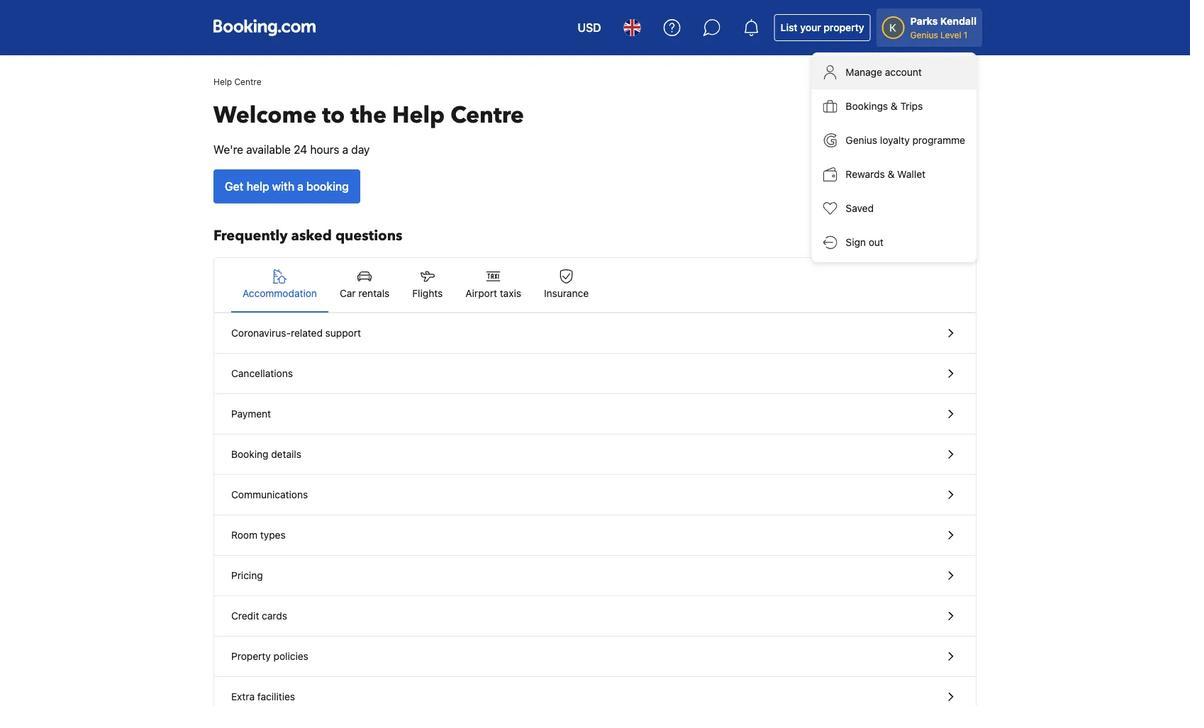 Task type: vqa. For each thing, say whether or not it's contained in the screenshot.
Centre
yes



Task type: locate. For each thing, give the bounding box(es) containing it.
sign out
[[846, 237, 883, 248]]

help right the
[[392, 100, 445, 131]]

booking details button
[[214, 435, 976, 475]]

& left trips
[[891, 100, 898, 112]]

rewards & wallet link
[[812, 157, 977, 191]]

0 vertical spatial &
[[891, 100, 898, 112]]

list your property link
[[774, 14, 871, 41]]

genius loyalty programme
[[846, 134, 965, 146]]

0 horizontal spatial genius
[[846, 134, 877, 146]]

payment button
[[214, 394, 976, 435]]

genius inside parks kendall genius level 1
[[910, 30, 938, 40]]

credit cards
[[231, 610, 287, 622]]

1 horizontal spatial genius
[[910, 30, 938, 40]]

help up welcome
[[213, 77, 232, 87]]

types
[[260, 529, 286, 541]]

genius left 'loyalty'
[[846, 134, 877, 146]]

manage account link
[[812, 55, 977, 89]]

kendall
[[940, 15, 977, 27]]

account
[[885, 66, 922, 78]]

booking
[[306, 180, 349, 193]]

manage
[[846, 66, 882, 78]]

we're
[[213, 143, 243, 156]]

communications
[[231, 489, 308, 501]]

saved link
[[812, 191, 977, 226]]

bookings
[[846, 100, 888, 112]]

1 horizontal spatial a
[[342, 143, 348, 156]]

with
[[272, 180, 294, 193]]

tab list
[[214, 258, 976, 313]]

room
[[231, 529, 257, 541]]

payment
[[231, 408, 271, 420]]

1 horizontal spatial centre
[[450, 100, 524, 131]]

cancellations button
[[214, 354, 976, 394]]

list your property
[[781, 22, 864, 33]]

property policies
[[231, 651, 308, 662]]

tab list containing accommodation
[[214, 258, 976, 313]]

credit
[[231, 610, 259, 622]]

a
[[342, 143, 348, 156], [297, 180, 303, 193]]

1 vertical spatial help
[[392, 100, 445, 131]]

a right with at the left of the page
[[297, 180, 303, 193]]

0 vertical spatial a
[[342, 143, 348, 156]]

manage account
[[846, 66, 922, 78]]

credit cards button
[[214, 596, 976, 637]]

level
[[940, 30, 961, 40]]

0 vertical spatial help
[[213, 77, 232, 87]]

related
[[291, 327, 323, 339]]

genius
[[910, 30, 938, 40], [846, 134, 877, 146]]

genius loyalty programme link
[[812, 123, 977, 157]]

parks kendall genius level 1
[[910, 15, 977, 40]]

genius down parks
[[910, 30, 938, 40]]

get
[[225, 180, 244, 193]]

&
[[891, 100, 898, 112], [888, 168, 895, 180]]

room types button
[[214, 516, 976, 556]]

0 vertical spatial centre
[[234, 77, 261, 87]]

saved
[[846, 202, 874, 214]]

1 vertical spatial genius
[[846, 134, 877, 146]]

car rentals
[[340, 288, 390, 299]]

help
[[213, 77, 232, 87], [392, 100, 445, 131]]

a inside get help with a booking button
[[297, 180, 303, 193]]

flights button
[[401, 258, 454, 312]]

communications button
[[214, 475, 976, 516]]

pricing
[[231, 570, 263, 582]]

pricing button
[[214, 556, 976, 596]]

1 vertical spatial &
[[888, 168, 895, 180]]

car
[[340, 288, 356, 299]]

booking
[[231, 449, 268, 460]]

questions
[[335, 226, 402, 246]]

hours
[[310, 143, 339, 156]]

cards
[[262, 610, 287, 622]]

0 vertical spatial genius
[[910, 30, 938, 40]]

0 horizontal spatial a
[[297, 180, 303, 193]]

& for trips
[[891, 100, 898, 112]]

property
[[231, 651, 271, 662]]

taxis
[[500, 288, 521, 299]]

1 vertical spatial a
[[297, 180, 303, 193]]

parks
[[910, 15, 938, 27]]

bookings & trips link
[[812, 89, 977, 123]]

extra
[[231, 691, 255, 703]]

a left day
[[342, 143, 348, 156]]

& left wallet
[[888, 168, 895, 180]]

to
[[322, 100, 345, 131]]

rentals
[[358, 288, 390, 299]]

room types
[[231, 529, 286, 541]]

0 horizontal spatial help
[[213, 77, 232, 87]]

airport
[[465, 288, 497, 299]]



Task type: describe. For each thing, give the bounding box(es) containing it.
insurance
[[544, 288, 589, 299]]

day
[[351, 143, 370, 156]]

0 horizontal spatial centre
[[234, 77, 261, 87]]

cancellations
[[231, 368, 293, 379]]

available
[[246, 143, 291, 156]]

& for wallet
[[888, 168, 895, 180]]

welcome to the help centre
[[213, 100, 524, 131]]

trips
[[900, 100, 923, 112]]

airport taxis button
[[454, 258, 533, 312]]

sign out button
[[812, 226, 977, 260]]

property policies button
[[214, 637, 976, 677]]

1 vertical spatial centre
[[450, 100, 524, 131]]

out
[[869, 237, 883, 248]]

1 horizontal spatial help
[[392, 100, 445, 131]]

programme
[[912, 134, 965, 146]]

car rentals button
[[328, 258, 401, 312]]

wallet
[[897, 168, 925, 180]]

rewards & wallet
[[846, 168, 925, 180]]

booking details
[[231, 449, 301, 460]]

property
[[824, 22, 864, 33]]

1
[[964, 30, 968, 40]]

asked
[[291, 226, 332, 246]]

help centre
[[213, 77, 261, 87]]

extra facilities button
[[214, 677, 976, 706]]

frequently asked questions
[[213, 226, 402, 246]]

the
[[351, 100, 387, 131]]

usd button
[[569, 11, 610, 45]]

get help with a booking
[[225, 180, 349, 193]]

help
[[246, 180, 269, 193]]

usd
[[578, 21, 601, 34]]

policies
[[273, 651, 308, 662]]

get help with a booking button
[[213, 169, 360, 204]]

accommodation
[[243, 288, 317, 299]]

coronavirus-related support
[[231, 327, 361, 339]]

support
[[325, 327, 361, 339]]

insurance button
[[533, 258, 600, 312]]

coronavirus-related support button
[[214, 313, 976, 354]]

sign
[[846, 237, 866, 248]]

extra facilities
[[231, 691, 295, 703]]

details
[[271, 449, 301, 460]]

booking.com online hotel reservations image
[[213, 19, 316, 36]]

we're available 24 hours a day
[[213, 143, 370, 156]]

welcome
[[213, 100, 316, 131]]

loyalty
[[880, 134, 910, 146]]

your
[[800, 22, 821, 33]]

frequently
[[213, 226, 288, 246]]

flights
[[412, 288, 443, 299]]

bookings & trips
[[846, 100, 923, 112]]

accommodation button
[[231, 258, 328, 312]]

24
[[294, 143, 307, 156]]

facilities
[[257, 691, 295, 703]]

coronavirus-
[[231, 327, 291, 339]]

rewards
[[846, 168, 885, 180]]

airport taxis
[[465, 288, 521, 299]]



